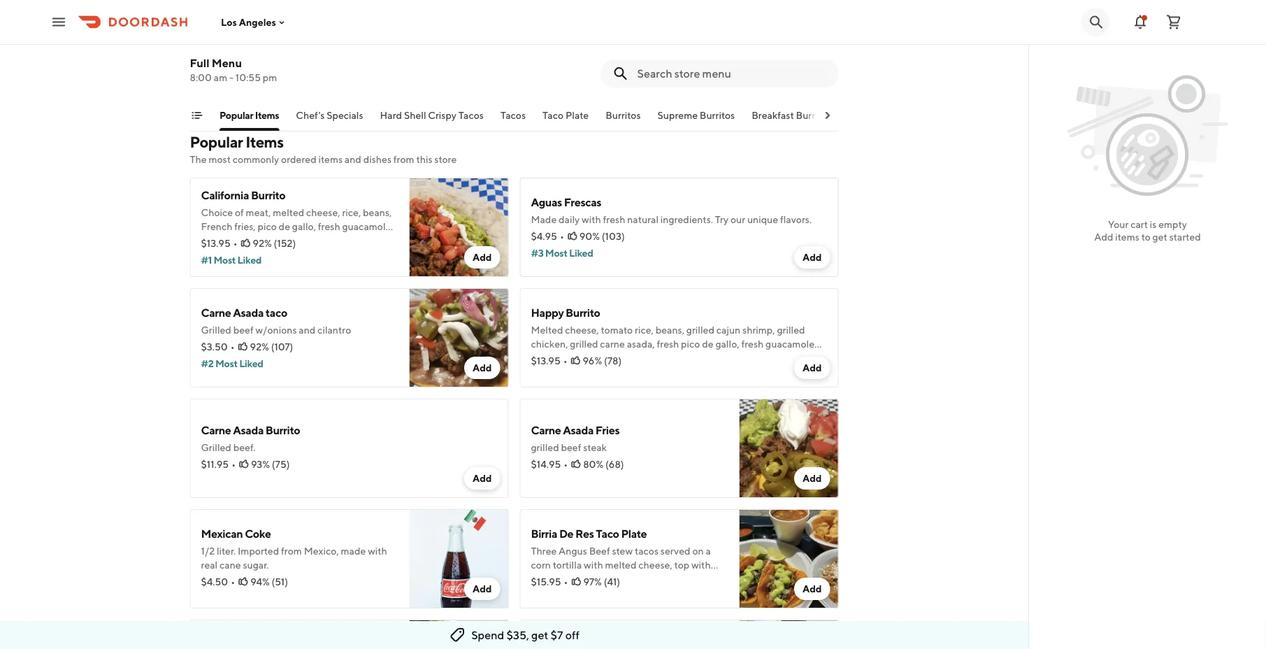 Task type: locate. For each thing, give the bounding box(es) containing it.
asada for burrito
[[233, 423, 264, 437]]

1 horizontal spatial beans,
[[656, 324, 685, 336]]

asada up the beef.
[[233, 423, 264, 437]]

popular up most at the left
[[190, 133, 243, 151]]

0 vertical spatial grilled
[[201, 324, 231, 336]]

1 horizontal spatial tacos
[[500, 109, 526, 121]]

imported
[[238, 545, 279, 557]]

from left the "mexico,"
[[281, 545, 302, 557]]

items down your
[[1116, 231, 1140, 243]]

taco right res
[[596, 527, 619, 540]]

1 vertical spatial cream.
[[571, 352, 601, 364]]

gallo, inside the happy burrito melted cheese, tomato rice, beans, grilled cajun shrimp, grilled chicken, grilled carne asada, fresh pico de gallo, fresh guacamole and sour cream.
[[716, 338, 740, 350]]

and
[[345, 154, 361, 165], [201, 235, 218, 246], [299, 324, 316, 336], [531, 352, 548, 364]]

tacos right the "crispy"
[[458, 109, 484, 121]]

1 vertical spatial $13.95
[[531, 355, 561, 366]]

1 vertical spatial gallo,
[[716, 338, 740, 350]]

most down "$3.50 •"
[[215, 358, 238, 369]]

beans, right the 'tomato'
[[656, 324, 685, 336]]

grilled for burrito
[[201, 442, 231, 453]]

90%
[[580, 230, 600, 242]]

carne inside carne asada taco grilled beef  w/onions and cilantro
[[201, 306, 231, 319]]

beef for taco
[[233, 324, 254, 336]]

0 vertical spatial de
[[279, 221, 290, 232]]

1 vertical spatial get
[[532, 628, 549, 642]]

your
[[1109, 219, 1129, 230]]

asada inside carne asada fries grilled beef steak
[[563, 423, 594, 437]]

beans,
[[363, 207, 392, 218], [656, 324, 685, 336]]

0 horizontal spatial burritos
[[605, 109, 641, 121]]

• down cane
[[231, 576, 235, 588]]

dishes
[[363, 154, 392, 165]]

1 horizontal spatial $13.95
[[531, 355, 561, 366]]

Item Search search field
[[638, 66, 828, 81]]

most
[[545, 247, 568, 259], [214, 254, 236, 266], [215, 358, 238, 369]]

and left cilantro
[[299, 324, 316, 336]]

fresh
[[603, 214, 626, 225], [318, 221, 340, 232], [657, 338, 679, 350], [742, 338, 764, 350]]

1 vertical spatial cheese,
[[565, 324, 599, 336]]

burritos inside "button"
[[796, 109, 831, 121]]

• for carne asada fries
[[564, 458, 568, 470]]

beef left "steak" in the left bottom of the page
[[561, 442, 582, 453]]

0 horizontal spatial items
[[319, 154, 343, 165]]

1 horizontal spatial with
[[582, 214, 601, 225]]

0 vertical spatial from
[[394, 154, 414, 165]]

items up commonly
[[246, 133, 284, 151]]

burritos right breakfast
[[796, 109, 831, 121]]

carne inside carne asada burrito grilled beef.
[[201, 423, 231, 437]]

asada left taco
[[233, 306, 264, 319]]

carne for burrito
[[201, 423, 231, 437]]

cajun
[[717, 324, 741, 336]]

0 horizontal spatial sour
[[220, 235, 239, 246]]

0 vertical spatial with
[[582, 214, 601, 225]]

breakfast burritos
[[752, 109, 831, 121]]

1 horizontal spatial taco
[[596, 527, 619, 540]]

this
[[416, 154, 433, 165]]

carne up $11.95
[[201, 423, 231, 437]]

• up #2 most liked
[[231, 341, 235, 353]]

items right ordered
[[319, 154, 343, 165]]

carne inside carne asada fries grilled beef steak
[[531, 423, 561, 437]]

burrito inside the happy burrito melted cheese, tomato rice, beans, grilled cajun shrimp, grilled chicken, grilled carne asada, fresh pico de gallo, fresh guacamole and sour cream.
[[566, 306, 600, 319]]

most for choice
[[214, 254, 236, 266]]

1 horizontal spatial beef
[[561, 442, 582, 453]]

• right $11.95
[[232, 458, 236, 470]]

los angeles
[[221, 16, 276, 28]]

$13.95 • down french
[[201, 237, 238, 249]]

and inside california burrito choice of meat, melted cheese, rice, beans, french fries, pico de gallo, fresh guacamole and sour cream.
[[201, 235, 218, 246]]

93% (75)
[[251, 458, 290, 470]]

most right #1 on the left of page
[[214, 254, 236, 266]]

1 horizontal spatial items
[[1116, 231, 1140, 243]]

and left dishes
[[345, 154, 361, 165]]

1 horizontal spatial $13.95 •
[[531, 355, 568, 366]]

$11.95
[[201, 458, 229, 470]]

• for happy burrito
[[564, 355, 568, 366]]

get
[[1153, 231, 1168, 243], [532, 628, 549, 642]]

• up #1 most liked
[[233, 237, 238, 249]]

0 horizontal spatial from
[[281, 545, 302, 557]]

liked down the 90%
[[569, 247, 593, 259]]

de inside california burrito choice of meat, melted cheese, rice, beans, french fries, pico de gallo, fresh guacamole and sour cream.
[[279, 221, 290, 232]]

0 horizontal spatial cream.
[[241, 235, 271, 246]]

made
[[531, 214, 557, 225]]

0 vertical spatial items
[[319, 154, 343, 165]]

guacamole down shrimp,
[[766, 338, 815, 350]]

• for birria de res taco plate
[[564, 576, 568, 588]]

• right the $15.95
[[564, 576, 568, 588]]

with right made
[[368, 545, 387, 557]]

0 horizontal spatial beef
[[233, 324, 254, 336]]

popular down - at the top of page
[[219, 109, 253, 121]]

(103)
[[602, 230, 625, 242]]

birria de res taco plate image
[[740, 509, 839, 608]]

empty
[[1159, 219, 1188, 230]]

asada for fries
[[563, 423, 594, 437]]

meat,
[[246, 207, 271, 218]]

cheese, inside california burrito choice of meat, melted cheese, rice, beans, french fries, pico de gallo, fresh guacamole and sour cream.
[[306, 207, 340, 218]]

(68)
[[606, 458, 624, 470]]

1 vertical spatial items
[[246, 133, 284, 151]]

scroll menu navigation right image
[[822, 110, 833, 121]]

burritos
[[605, 109, 641, 121], [700, 109, 735, 121], [796, 109, 831, 121]]

plate left burritos button
[[565, 109, 589, 121]]

0 horizontal spatial with
[[368, 545, 387, 557]]

rice, up asada,
[[635, 324, 654, 336]]

1 vertical spatial $13.95 •
[[531, 355, 568, 366]]

chicken,
[[531, 338, 568, 350]]

cream. left (78)
[[571, 352, 601, 364]]

0 horizontal spatial rice,
[[342, 207, 361, 218]]

cream. down fries,
[[241, 235, 271, 246]]

liked down 92% (152)
[[238, 254, 262, 266]]

and down the chicken,
[[531, 352, 548, 364]]

96%
[[583, 355, 602, 366]]

supreme
[[657, 109, 698, 121]]

items for popular items
[[255, 109, 279, 121]]

items inside "popular items the most commonly ordered items and dishes from this store"
[[246, 133, 284, 151]]

0 horizontal spatial guacamole
[[342, 221, 391, 232]]

shell
[[404, 109, 426, 121]]

gallo, down the cajun
[[716, 338, 740, 350]]

from left this
[[394, 154, 414, 165]]

de down melted
[[279, 221, 290, 232]]

beef inside carne asada fries grilled beef steak
[[561, 442, 582, 453]]

(107)
[[271, 341, 293, 353]]

plate
[[565, 109, 589, 121], [621, 527, 647, 540]]

1 vertical spatial taco
[[596, 527, 619, 540]]

$13.95
[[201, 237, 231, 249], [531, 355, 561, 366]]

cheese, right melted
[[306, 207, 340, 218]]

california burrito image
[[410, 178, 509, 277]]

1 vertical spatial 92%
[[250, 341, 269, 353]]

92% for choice
[[253, 237, 272, 249]]

0 horizontal spatial pico
[[258, 221, 277, 232]]

1 horizontal spatial cream.
[[571, 352, 601, 364]]

tacos
[[458, 109, 484, 121], [500, 109, 526, 121]]

0 vertical spatial plate
[[565, 109, 589, 121]]

guacamole down dishes
[[342, 221, 391, 232]]

0 vertical spatial items
[[255, 109, 279, 121]]

liked
[[569, 247, 593, 259], [238, 254, 262, 266], [239, 358, 263, 369]]

spend
[[472, 628, 504, 642]]

gallo, down melted
[[292, 221, 316, 232]]

0 horizontal spatial taco
[[542, 109, 563, 121]]

liked for made
[[569, 247, 593, 259]]

1 tacos from the left
[[458, 109, 484, 121]]

0 vertical spatial popular
[[219, 109, 253, 121]]

0 items, open order cart image
[[1166, 14, 1183, 30]]

0 horizontal spatial de
[[279, 221, 290, 232]]

92% left the (107)
[[250, 341, 269, 353]]

1 horizontal spatial get
[[1153, 231, 1168, 243]]

3 burritos from the left
[[796, 109, 831, 121]]

1 burritos from the left
[[605, 109, 641, 121]]

0 vertical spatial cheese,
[[306, 207, 340, 218]]

grilled right shrimp,
[[777, 324, 805, 336]]

-
[[229, 72, 234, 83]]

0 vertical spatial 92%
[[253, 237, 272, 249]]

$4.50 •
[[201, 576, 235, 588]]

with inside aguas frescas made daily with fresh natural ingredients. try our unique flavors.
[[582, 214, 601, 225]]

burrito
[[251, 188, 286, 202], [566, 306, 600, 319], [266, 423, 300, 437]]

tacos left taco plate
[[500, 109, 526, 121]]

0 vertical spatial get
[[1153, 231, 1168, 243]]

carne
[[201, 306, 231, 319], [201, 423, 231, 437], [531, 423, 561, 437]]

popular items
[[219, 109, 279, 121]]

to
[[1142, 231, 1151, 243]]

grilled for taco
[[201, 324, 231, 336]]

cart
[[1131, 219, 1148, 230]]

0 horizontal spatial tacos
[[458, 109, 484, 121]]

$3.50
[[201, 341, 228, 353]]

grilled inside carne asada taco grilled beef  w/onions and cilantro
[[201, 324, 231, 336]]

grilled
[[687, 324, 715, 336], [777, 324, 805, 336], [570, 338, 598, 350], [531, 442, 559, 453]]

sour down the chicken,
[[550, 352, 569, 364]]

burrito inside california burrito choice of meat, melted cheese, rice, beans, french fries, pico de gallo, fresh guacamole and sour cream.
[[251, 188, 286, 202]]

1 vertical spatial items
[[1116, 231, 1140, 243]]

pico down meat,
[[258, 221, 277, 232]]

burrito up (75)
[[266, 423, 300, 437]]

2 grilled from the top
[[201, 442, 231, 453]]

92% for taco
[[250, 341, 269, 353]]

popular inside "popular items the most commonly ordered items and dishes from this store"
[[190, 133, 243, 151]]

get right to
[[1153, 231, 1168, 243]]

0 vertical spatial gallo,
[[292, 221, 316, 232]]

aguas
[[531, 195, 562, 209]]

cheese, up 96%
[[565, 324, 599, 336]]

$13.95 •
[[201, 237, 238, 249], [531, 355, 568, 366]]

and down french
[[201, 235, 218, 246]]

8:00
[[190, 72, 212, 83]]

coke
[[245, 527, 271, 540]]

$13.95 down french
[[201, 237, 231, 249]]

0 vertical spatial rice,
[[342, 207, 361, 218]]

show menu categories image
[[191, 110, 202, 121]]

0 vertical spatial $13.95
[[201, 237, 231, 249]]

1 vertical spatial beans,
[[656, 324, 685, 336]]

1 vertical spatial burrito
[[566, 306, 600, 319]]

burritos for breakfast burritos
[[796, 109, 831, 121]]

$13.95 down the chicken,
[[531, 355, 561, 366]]

sour inside the happy burrito melted cheese, tomato rice, beans, grilled cajun shrimp, grilled chicken, grilled carne asada, fresh pico de gallo, fresh guacamole and sour cream.
[[550, 352, 569, 364]]

and inside carne asada taco grilled beef  w/onions and cilantro
[[299, 324, 316, 336]]

made
[[341, 545, 366, 557]]

items down pm
[[255, 109, 279, 121]]

1 horizontal spatial gallo,
[[716, 338, 740, 350]]

al pastor taco image
[[740, 620, 839, 649]]

carne
[[600, 338, 625, 350]]

cheese, inside the happy burrito melted cheese, tomato rice, beans, grilled cajun shrimp, grilled chicken, grilled carne asada, fresh pico de gallo, fresh guacamole and sour cream.
[[565, 324, 599, 336]]

beef inside carne asada taco grilled beef  w/onions and cilantro
[[233, 324, 254, 336]]

mexican coke image
[[410, 509, 509, 608]]

#3 most liked
[[531, 247, 593, 259]]

los
[[221, 16, 237, 28]]

burrito up meat,
[[251, 188, 286, 202]]

with up the 90%
[[582, 214, 601, 225]]

rice, right melted
[[342, 207, 361, 218]]

taco right tacos 'button'
[[542, 109, 563, 121]]

our
[[731, 214, 746, 225]]

taco
[[542, 109, 563, 121], [596, 527, 619, 540]]

most down the $4.95 •
[[545, 247, 568, 259]]

asada inside carne asada taco grilled beef  w/onions and cilantro
[[233, 306, 264, 319]]

0 vertical spatial taco
[[542, 109, 563, 121]]

california burrito choice of meat, melted cheese, rice, beans, french fries, pico de gallo, fresh guacamole and sour cream.
[[201, 188, 392, 246]]

0 vertical spatial $13.95 •
[[201, 237, 238, 249]]

1 horizontal spatial rice,
[[635, 324, 654, 336]]

1 horizontal spatial de
[[702, 338, 714, 350]]

carne up "$3.50"
[[201, 306, 231, 319]]

1 vertical spatial grilled
[[201, 442, 231, 453]]

beans, down dishes
[[363, 207, 392, 218]]

burrito right happy
[[566, 306, 600, 319]]

beef up "$3.50 •"
[[233, 324, 254, 336]]

1 vertical spatial popular
[[190, 133, 243, 151]]

1 horizontal spatial burritos
[[700, 109, 735, 121]]

pico right asada,
[[681, 338, 700, 350]]

• right the $14.95
[[564, 458, 568, 470]]

• for carne asada taco
[[231, 341, 235, 353]]

1 horizontal spatial cheese,
[[565, 324, 599, 336]]

1 vertical spatial de
[[702, 338, 714, 350]]

0 vertical spatial cream.
[[241, 235, 271, 246]]

• up #3 most liked
[[560, 230, 564, 242]]

most
[[209, 154, 231, 165]]

0 horizontal spatial plate
[[565, 109, 589, 121]]

happy
[[531, 306, 564, 319]]

burritos for supreme burritos
[[700, 109, 735, 121]]

cream.
[[241, 235, 271, 246], [571, 352, 601, 364]]

0 horizontal spatial get
[[532, 628, 549, 642]]

de right asada,
[[702, 338, 714, 350]]

0 vertical spatial beans,
[[363, 207, 392, 218]]

grilled up "$3.50 •"
[[201, 324, 231, 336]]

1 horizontal spatial sour
[[550, 352, 569, 364]]

tomato
[[601, 324, 633, 336]]

0 vertical spatial guacamole
[[342, 221, 391, 232]]

birria
[[531, 527, 557, 540]]

0 horizontal spatial $13.95 •
[[201, 237, 238, 249]]

1 vertical spatial pico
[[681, 338, 700, 350]]

asada inside carne asada burrito grilled beef.
[[233, 423, 264, 437]]

(152)
[[274, 237, 296, 249]]

rice, inside california burrito choice of meat, melted cheese, rice, beans, french fries, pico de gallo, fresh guacamole and sour cream.
[[342, 207, 361, 218]]

0 vertical spatial pico
[[258, 221, 277, 232]]

94% (51)
[[251, 576, 288, 588]]

mexico,
[[304, 545, 339, 557]]

liked down 92% (107)
[[239, 358, 263, 369]]

most for taco
[[215, 358, 238, 369]]

$13.95 • for happy burrito
[[531, 355, 568, 366]]

birria de res taco plate
[[531, 527, 647, 540]]

carne up the $14.95
[[531, 423, 561, 437]]

1 vertical spatial from
[[281, 545, 302, 557]]

started
[[1170, 231, 1201, 243]]

1 grilled from the top
[[201, 324, 231, 336]]

1 vertical spatial rice,
[[635, 324, 654, 336]]

$13.95 for happy burrito
[[531, 355, 561, 366]]

liked for taco
[[239, 358, 263, 369]]

1 horizontal spatial pico
[[681, 338, 700, 350]]

0 vertical spatial beef
[[233, 324, 254, 336]]

1 vertical spatial plate
[[621, 527, 647, 540]]

1/2
[[201, 545, 215, 557]]

burritos right supreme on the right top
[[700, 109, 735, 121]]

2 vertical spatial burrito
[[266, 423, 300, 437]]

1 horizontal spatial guacamole
[[766, 338, 815, 350]]

$13.95 • down the chicken,
[[531, 355, 568, 366]]

0 horizontal spatial gallo,
[[292, 221, 316, 232]]

asada up "steak" in the left bottom of the page
[[563, 423, 594, 437]]

grilled
[[201, 324, 231, 336], [201, 442, 231, 453]]

0 horizontal spatial beans,
[[363, 207, 392, 218]]

get left $7
[[532, 628, 549, 642]]

1 vertical spatial sour
[[550, 352, 569, 364]]

burritos left supreme on the right top
[[605, 109, 641, 121]]

0 vertical spatial burrito
[[251, 188, 286, 202]]

notification bell image
[[1132, 14, 1149, 30]]

grilled up $11.95
[[201, 442, 231, 453]]

1 vertical spatial with
[[368, 545, 387, 557]]

2 horizontal spatial burritos
[[796, 109, 831, 121]]

1 horizontal spatial from
[[394, 154, 414, 165]]

cream. inside california burrito choice of meat, melted cheese, rice, beans, french fries, pico de gallo, fresh guacamole and sour cream.
[[241, 235, 271, 246]]

plate right res
[[621, 527, 647, 540]]

sour down french
[[220, 235, 239, 246]]

grilled inside carne asada burrito grilled beef.
[[201, 442, 231, 453]]

2 burritos from the left
[[700, 109, 735, 121]]

1 horizontal spatial plate
[[621, 527, 647, 540]]

#1 most liked
[[201, 254, 262, 266]]

$3.50 •
[[201, 341, 235, 353]]

• for mexican coke
[[231, 576, 235, 588]]

0 horizontal spatial cheese,
[[306, 207, 340, 218]]

plate inside button
[[565, 109, 589, 121]]

items inside your cart is empty add items to get started
[[1116, 231, 1140, 243]]

92% left (152)
[[253, 237, 272, 249]]

• for carne asada burrito
[[232, 458, 236, 470]]

burritos inside button
[[700, 109, 735, 121]]

• down the chicken,
[[564, 355, 568, 366]]

0 horizontal spatial $13.95
[[201, 237, 231, 249]]

1 vertical spatial guacamole
[[766, 338, 815, 350]]

$11.95 •
[[201, 458, 236, 470]]

1 vertical spatial beef
[[561, 442, 582, 453]]

grilled up the $14.95
[[531, 442, 559, 453]]

0 vertical spatial sour
[[220, 235, 239, 246]]



Task type: describe. For each thing, give the bounding box(es) containing it.
pm
[[263, 72, 277, 83]]

the
[[190, 154, 207, 165]]

#3
[[531, 247, 544, 259]]

(75)
[[272, 458, 290, 470]]

$14.95
[[531, 458, 561, 470]]

grilled up 96%
[[570, 338, 598, 350]]

grilled left the cajun
[[687, 324, 715, 336]]

melted
[[531, 324, 563, 336]]

carne asada burrito grilled beef.
[[201, 423, 300, 453]]

pico inside california burrito choice of meat, melted cheese, rice, beans, french fries, pico de gallo, fresh guacamole and sour cream.
[[258, 221, 277, 232]]

tacos button
[[500, 108, 526, 131]]

store
[[435, 154, 457, 165]]

frescas
[[564, 195, 602, 209]]

breakfast
[[752, 109, 794, 121]]

hard
[[380, 109, 402, 121]]

hard shell crispy tacos
[[380, 109, 484, 121]]

liter.
[[217, 545, 236, 557]]

flavors.
[[780, 214, 812, 225]]

is
[[1150, 219, 1157, 230]]

$4.95 •
[[531, 230, 564, 242]]

try
[[715, 214, 729, 225]]

burrito for california
[[251, 188, 286, 202]]

unique
[[748, 214, 779, 225]]

burritos button
[[605, 108, 641, 131]]

hard shell crispy tacos button
[[380, 108, 484, 131]]

natural
[[628, 214, 659, 225]]

california
[[201, 188, 249, 202]]

cream. inside the happy burrito melted cheese, tomato rice, beans, grilled cajun shrimp, grilled chicken, grilled carne asada, fresh pico de gallo, fresh guacamole and sour cream.
[[571, 352, 601, 364]]

• for california burrito
[[233, 237, 238, 249]]

#2
[[201, 358, 214, 369]]

fresh inside california burrito choice of meat, melted cheese, rice, beans, french fries, pico de gallo, fresh guacamole and sour cream.
[[318, 221, 340, 232]]

beans, inside the happy burrito melted cheese, tomato rice, beans, grilled cajun shrimp, grilled chicken, grilled carne asada, fresh pico de gallo, fresh guacamole and sour cream.
[[656, 324, 685, 336]]

$7
[[551, 628, 563, 642]]

$13.95 • for california burrito
[[201, 237, 238, 249]]

popular for popular items
[[219, 109, 253, 121]]

commonly
[[233, 154, 279, 165]]

92% (107)
[[250, 341, 293, 353]]

chef's
[[296, 109, 324, 121]]

96% (78)
[[583, 355, 622, 366]]

beef.
[[233, 442, 256, 453]]

chef's specials
[[296, 109, 363, 121]]

get inside your cart is empty add items to get started
[[1153, 231, 1168, 243]]

ingredients.
[[661, 214, 713, 225]]

from inside "popular items the most commonly ordered items and dishes from this store"
[[394, 154, 414, 165]]

de inside the happy burrito melted cheese, tomato rice, beans, grilled cajun shrimp, grilled chicken, grilled carne asada, fresh pico de gallo, fresh guacamole and sour cream.
[[702, 338, 714, 350]]

(78)
[[604, 355, 622, 366]]

open menu image
[[50, 14, 67, 30]]

los angeles button
[[221, 16, 287, 28]]

$35,
[[507, 628, 529, 642]]

angeles
[[239, 16, 276, 28]]

liked for choice
[[238, 254, 262, 266]]

taco inside button
[[542, 109, 563, 121]]

menu
[[212, 56, 242, 70]]

carne for taco
[[201, 306, 231, 319]]

and inside the happy burrito melted cheese, tomato rice, beans, grilled cajun shrimp, grilled chicken, grilled carne asada, fresh pico de gallo, fresh guacamole and sour cream.
[[531, 352, 548, 364]]

taco
[[266, 306, 287, 319]]

taco plate button
[[542, 108, 589, 131]]

90% (103)
[[580, 230, 625, 242]]

add inside your cart is empty add items to get started
[[1095, 231, 1114, 243]]

carne asada fries grilled beef steak
[[531, 423, 620, 453]]

items inside "popular items the most commonly ordered items and dishes from this store"
[[319, 154, 343, 165]]

most for made
[[545, 247, 568, 259]]

80%
[[583, 458, 604, 470]]

carne for fries
[[531, 423, 561, 437]]

supreme burritos
[[657, 109, 735, 121]]

fresh inside aguas frescas made daily with fresh natural ingredients. try our unique flavors.
[[603, 214, 626, 225]]

super happy nachos image
[[410, 620, 509, 649]]

$14.95 •
[[531, 458, 568, 470]]

guacamole inside california burrito choice of meat, melted cheese, rice, beans, french fries, pico de gallo, fresh guacamole and sour cream.
[[342, 221, 391, 232]]

$15.95
[[531, 576, 561, 588]]

daily
[[559, 214, 580, 225]]

(41)
[[604, 576, 620, 588]]

sour inside california burrito choice of meat, melted cheese, rice, beans, french fries, pico de gallo, fresh guacamole and sour cream.
[[220, 235, 239, 246]]

$4.95
[[531, 230, 557, 242]]

burrito for happy
[[566, 306, 600, 319]]

fries
[[596, 423, 620, 437]]

mexican coke 1/2 liter. imported from mexico, made with real cane sugar.
[[201, 527, 387, 571]]

• for aguas frescas
[[560, 230, 564, 242]]

rice, inside the happy burrito melted cheese, tomato rice, beans, grilled cajun shrimp, grilled chicken, grilled carne asada, fresh pico de gallo, fresh guacamole and sour cream.
[[635, 324, 654, 336]]

#1
[[201, 254, 212, 266]]

$4.50
[[201, 576, 228, 588]]

asada for taco
[[233, 306, 264, 319]]

from inside mexican coke 1/2 liter. imported from mexico, made with real cane sugar.
[[281, 545, 302, 557]]

full menu 8:00 am - 10:55 pm
[[190, 56, 277, 83]]

w/onions
[[256, 324, 297, 336]]

and inside "popular items the most commonly ordered items and dishes from this store"
[[345, 154, 361, 165]]

pico inside the happy burrito melted cheese, tomato rice, beans, grilled cajun shrimp, grilled chicken, grilled carne asada, fresh pico de gallo, fresh guacamole and sour cream.
[[681, 338, 700, 350]]

melted
[[273, 207, 304, 218]]

$13.95 for california burrito
[[201, 237, 231, 249]]

real
[[201, 559, 218, 571]]

(51)
[[272, 576, 288, 588]]

crispy
[[428, 109, 456, 121]]

full
[[190, 56, 210, 70]]

beans, inside california burrito choice of meat, melted cheese, rice, beans, french fries, pico de gallo, fresh guacamole and sour cream.
[[363, 207, 392, 218]]

chef's specials button
[[296, 108, 363, 131]]

2 tacos from the left
[[500, 109, 526, 121]]

grilled inside carne asada fries grilled beef steak
[[531, 442, 559, 453]]

spend $35, get $7 off
[[472, 628, 580, 642]]

tacos inside button
[[458, 109, 484, 121]]

items for popular items the most commonly ordered items and dishes from this store
[[246, 133, 284, 151]]

of
[[235, 207, 244, 218]]

happy burrito melted cheese, tomato rice, beans, grilled cajun shrimp, grilled chicken, grilled carne asada, fresh pico de gallo, fresh guacamole and sour cream.
[[531, 306, 815, 364]]

cane
[[220, 559, 241, 571]]

#2 most liked
[[201, 358, 263, 369]]

10:55
[[236, 72, 261, 83]]

carne asada taco grilled beef  w/onions and cilantro
[[201, 306, 351, 336]]

with inside mexican coke 1/2 liter. imported from mexico, made with real cane sugar.
[[368, 545, 387, 557]]

popular for popular items the most commonly ordered items and dishes from this store
[[190, 133, 243, 151]]

carne asada fries image
[[740, 399, 839, 498]]

burrito inside carne asada burrito grilled beef.
[[266, 423, 300, 437]]

french
[[201, 221, 233, 232]]

shrimp,
[[743, 324, 775, 336]]

popular items the most commonly ordered items and dishes from this store
[[190, 133, 457, 165]]

94%
[[251, 576, 270, 588]]

beef for fries
[[561, 442, 582, 453]]

cilantro
[[318, 324, 351, 336]]

guacamole inside the happy burrito melted cheese, tomato rice, beans, grilled cajun shrimp, grilled chicken, grilled carne asada, fresh pico de gallo, fresh guacamole and sour cream.
[[766, 338, 815, 350]]

93%
[[251, 458, 270, 470]]

carne asada taco image
[[410, 288, 509, 387]]

gallo, inside california burrito choice of meat, melted cheese, rice, beans, french fries, pico de gallo, fresh guacamole and sour cream.
[[292, 221, 316, 232]]



Task type: vqa. For each thing, say whether or not it's contained in the screenshot.
cheese, in "California Burrito Choice of meat, melted cheese, rice, beans, French fries, pico de gallo, fresh guacamole and sour cream."
yes



